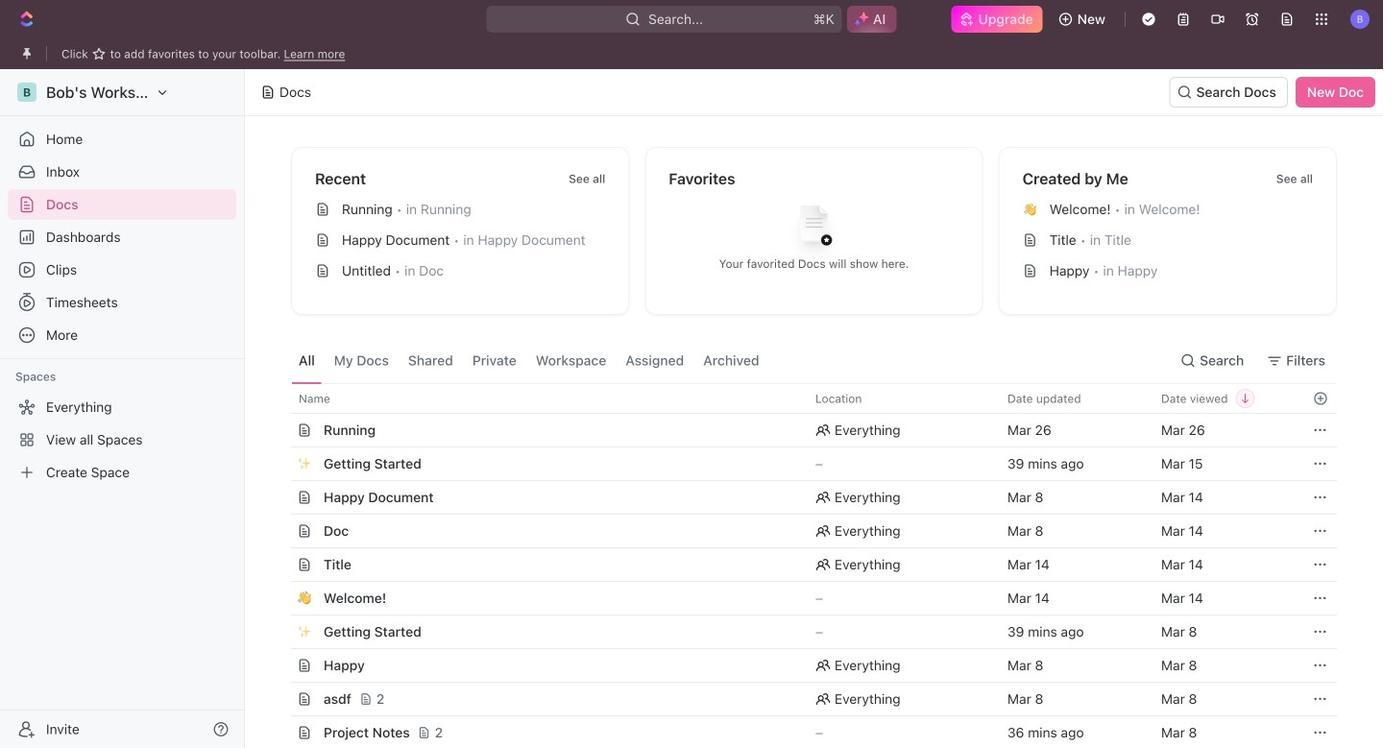 Task type: vqa. For each thing, say whether or not it's contained in the screenshot.
fourth ROW from the bottom
yes



Task type: locate. For each thing, give the bounding box(es) containing it.
tree
[[8, 392, 236, 488]]

9 row from the top
[[270, 649, 1337, 683]]

tab list
[[291, 338, 767, 383]]

table
[[270, 383, 1337, 748]]

6 row from the top
[[270, 548, 1337, 582]]

row
[[270, 383, 1337, 414], [270, 413, 1337, 448], [270, 447, 1337, 481], [270, 480, 1337, 515], [270, 514, 1337, 549], [270, 548, 1337, 582], [270, 581, 1337, 616], [270, 615, 1337, 649], [270, 649, 1337, 683], [270, 682, 1337, 717], [270, 716, 1337, 748]]

7 row from the top
[[270, 581, 1337, 616]]

tree inside the sidebar navigation
[[8, 392, 236, 488]]

2 row from the top
[[270, 413, 1337, 448]]

sidebar navigation
[[0, 69, 249, 748]]

10 row from the top
[[270, 682, 1337, 717]]

8 row from the top
[[270, 615, 1337, 649]]



Task type: describe. For each thing, give the bounding box(es) containing it.
bob's workspace, , element
[[17, 83, 37, 102]]

4 row from the top
[[270, 480, 1337, 515]]

11 row from the top
[[270, 716, 1337, 748]]

5 row from the top
[[270, 514, 1337, 549]]

1 row from the top
[[270, 383, 1337, 414]]

no favorited docs image
[[776, 191, 853, 268]]

3 row from the top
[[270, 447, 1337, 481]]



